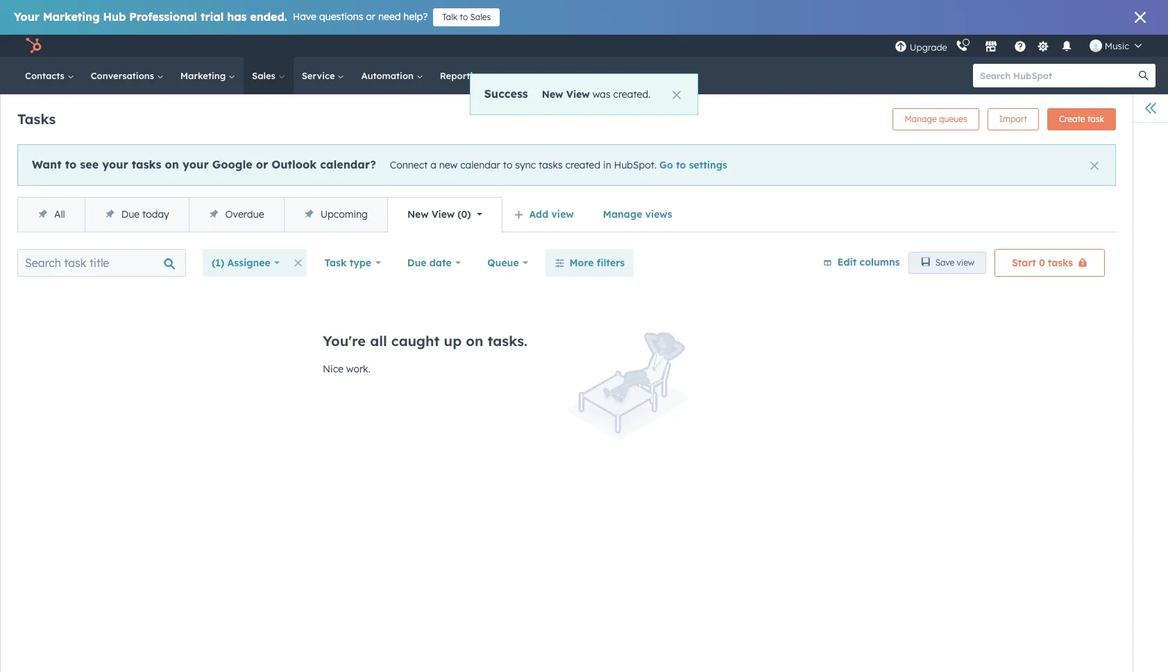 Task type: locate. For each thing, give the bounding box(es) containing it.
0 down calendar
[[461, 208, 468, 221]]

more filters
[[570, 257, 625, 269]]

hubspot.
[[614, 159, 657, 171]]

new for new view ( 0 )
[[407, 208, 429, 221]]

sales left service
[[252, 70, 278, 81]]

to inside button
[[460, 12, 468, 22]]

0 horizontal spatial your
[[102, 158, 128, 171]]

music
[[1105, 40, 1130, 51]]

date
[[430, 257, 452, 269]]

or left the need on the left top of the page
[[366, 10, 376, 23]]

more filters link
[[546, 249, 634, 277]]

greg robinson image
[[1090, 40, 1102, 52]]

1 horizontal spatial your
[[183, 158, 209, 171]]

marketplaces button
[[977, 35, 1006, 57]]

1 vertical spatial new
[[407, 208, 429, 221]]

edit columns
[[838, 256, 900, 268]]

1 vertical spatial view
[[432, 208, 455, 221]]

on
[[165, 158, 179, 171], [466, 333, 484, 350]]

0 vertical spatial close image
[[1135, 12, 1146, 23]]

edit
[[838, 256, 857, 268]]

navigation
[[17, 197, 502, 233]]

new up 'tasks' banner
[[542, 88, 564, 101]]

search button
[[1132, 64, 1156, 87]]

add
[[529, 208, 549, 221]]

1 vertical spatial on
[[466, 333, 484, 350]]

0 vertical spatial or
[[366, 10, 376, 23]]

new left (
[[407, 208, 429, 221]]

view inside popup button
[[552, 208, 574, 221]]

due left date
[[407, 257, 427, 269]]

nice
[[323, 363, 344, 376]]

manage queues
[[905, 114, 968, 124]]

0 vertical spatial view
[[566, 88, 590, 101]]

0 vertical spatial due
[[121, 208, 140, 221]]

0 vertical spatial new
[[542, 88, 564, 101]]

0 horizontal spatial sales
[[252, 70, 278, 81]]

1 vertical spatial due
[[407, 257, 427, 269]]

manage queues link
[[893, 108, 979, 131]]

manage left queues
[[905, 114, 937, 124]]

task type
[[325, 257, 371, 269]]

0 vertical spatial view
[[552, 208, 574, 221]]

sales right talk
[[470, 12, 491, 22]]

manage
[[905, 114, 937, 124], [603, 208, 642, 221]]

go to settings link
[[660, 159, 727, 171]]

conversations link
[[82, 57, 172, 94]]

or right google
[[256, 158, 268, 171]]

1 vertical spatial 0
[[1039, 257, 1045, 269]]

1 vertical spatial marketing
[[180, 70, 228, 81]]

due left today
[[121, 208, 140, 221]]

to right talk
[[460, 12, 468, 22]]

contacts
[[25, 70, 67, 81]]

1 horizontal spatial on
[[466, 333, 484, 350]]

music button
[[1082, 35, 1150, 57]]

manage left the views
[[603, 208, 642, 221]]

1 vertical spatial close image
[[1091, 162, 1099, 170]]

create task link
[[1048, 108, 1116, 131]]

manage inside 'tasks' banner
[[905, 114, 937, 124]]

0 horizontal spatial on
[[165, 158, 179, 171]]

save view button
[[909, 252, 987, 274]]

due today link
[[85, 198, 189, 232]]

view inside success alert
[[566, 88, 590, 101]]

marketplaces image
[[985, 41, 998, 53]]

1 horizontal spatial due
[[407, 257, 427, 269]]

or inside alert
[[256, 158, 268, 171]]

0 horizontal spatial due
[[121, 208, 140, 221]]

tasks banner
[[17, 104, 1116, 131]]

want to see your tasks on your google or outlook calendar? alert
[[17, 144, 1116, 186]]

due inside popup button
[[407, 257, 427, 269]]

1 horizontal spatial tasks
[[539, 159, 563, 171]]

on up today
[[165, 158, 179, 171]]

save
[[936, 258, 955, 268]]

want
[[32, 158, 61, 171]]

2 horizontal spatial tasks
[[1048, 257, 1073, 269]]

calling icon image
[[956, 40, 968, 53]]

0 vertical spatial manage
[[905, 114, 937, 124]]

marketing
[[43, 10, 100, 24], [180, 70, 228, 81]]

1 horizontal spatial view
[[566, 88, 590, 101]]

close image
[[1135, 12, 1146, 23], [1091, 162, 1099, 170]]

view
[[552, 208, 574, 221], [957, 258, 975, 268]]

0 horizontal spatial close image
[[1091, 162, 1099, 170]]

menu
[[893, 35, 1152, 57]]

views
[[645, 208, 673, 221]]

view right save
[[957, 258, 975, 268]]

marketing down trial
[[180, 70, 228, 81]]

tasks up due today
[[132, 158, 161, 171]]

new view was created.
[[542, 88, 651, 101]]

view for was
[[566, 88, 590, 101]]

overdue
[[225, 208, 264, 221]]

close image inside want to see your tasks on your google or outlook calendar? alert
[[1091, 162, 1099, 170]]

0 horizontal spatial marketing
[[43, 10, 100, 24]]

0 vertical spatial 0
[[461, 208, 468, 221]]

1 horizontal spatial manage
[[905, 114, 937, 124]]

all
[[54, 208, 65, 221]]

view left (
[[432, 208, 455, 221]]

1 horizontal spatial new
[[542, 88, 564, 101]]

0 right start
[[1039, 257, 1045, 269]]

talk to sales button
[[433, 8, 500, 26]]

new
[[542, 88, 564, 101], [407, 208, 429, 221]]

0 horizontal spatial tasks
[[132, 158, 161, 171]]

start 0 tasks button
[[995, 249, 1105, 277]]

new view ( 0 )
[[407, 208, 471, 221]]

(
[[458, 208, 461, 221]]

see
[[80, 158, 99, 171]]

close image up music "popup button"
[[1135, 12, 1146, 23]]

need
[[378, 10, 401, 23]]

1 horizontal spatial sales
[[470, 12, 491, 22]]

your
[[102, 158, 128, 171], [183, 158, 209, 171]]

upgrade
[[910, 41, 948, 52]]

new inside success alert
[[542, 88, 564, 101]]

0 horizontal spatial 0
[[461, 208, 468, 221]]

view left was
[[566, 88, 590, 101]]

marketing link
[[172, 57, 244, 94]]

0 horizontal spatial view
[[432, 208, 455, 221]]

to left see
[[65, 158, 77, 171]]

settings link
[[1035, 39, 1052, 53]]

your right see
[[102, 158, 128, 171]]

1 horizontal spatial close image
[[1135, 12, 1146, 23]]

0 horizontal spatial view
[[552, 208, 574, 221]]

view
[[566, 88, 590, 101], [432, 208, 455, 221]]

calendar
[[460, 159, 500, 171]]

create task
[[1059, 114, 1105, 124]]

due for due date
[[407, 257, 427, 269]]

hubspot image
[[25, 37, 42, 54]]

1 your from the left
[[102, 158, 128, 171]]

talk to sales
[[442, 12, 491, 22]]

marketing left hub
[[43, 10, 100, 24]]

or
[[366, 10, 376, 23], [256, 158, 268, 171]]

0 horizontal spatial manage
[[603, 208, 642, 221]]

up
[[444, 333, 462, 350]]

close image down the "task"
[[1091, 162, 1099, 170]]

queue button
[[479, 249, 538, 277]]

0 horizontal spatial new
[[407, 208, 429, 221]]

start 0 tasks
[[1012, 257, 1073, 269]]

go
[[660, 159, 673, 171]]

0 vertical spatial on
[[165, 158, 179, 171]]

view right add on the top of the page
[[552, 208, 574, 221]]

your left google
[[183, 158, 209, 171]]

ended.
[[250, 10, 287, 24]]

navigation containing all
[[17, 197, 502, 233]]

manage views
[[603, 208, 673, 221]]

today
[[142, 208, 169, 221]]

was
[[593, 88, 611, 101]]

upcoming
[[321, 208, 368, 221]]

start
[[1012, 257, 1036, 269]]

tasks
[[132, 158, 161, 171], [539, 159, 563, 171], [1048, 257, 1073, 269]]

hub
[[103, 10, 126, 24]]

close image for connect a new calendar to sync tasks created in hubspot.
[[1091, 162, 1099, 170]]

1 horizontal spatial 0
[[1039, 257, 1045, 269]]

nice work.
[[323, 363, 371, 376]]

sales
[[470, 12, 491, 22], [252, 70, 278, 81]]

tasks right start
[[1048, 257, 1073, 269]]

view inside button
[[957, 258, 975, 268]]

Search task title search field
[[17, 249, 186, 277]]

due date button
[[398, 249, 470, 277]]

1 horizontal spatial or
[[366, 10, 376, 23]]

tasks.
[[488, 333, 528, 350]]

filters
[[597, 257, 625, 269]]

calling icon button
[[950, 37, 974, 55]]

sales inside button
[[470, 12, 491, 22]]

0 vertical spatial sales
[[470, 12, 491, 22]]

settings image
[[1038, 41, 1050, 53]]

talk
[[442, 12, 458, 22]]

1 horizontal spatial marketing
[[180, 70, 228, 81]]

outlook
[[272, 158, 317, 171]]

on right up
[[466, 333, 484, 350]]

view for (
[[432, 208, 455, 221]]

0 horizontal spatial or
[[256, 158, 268, 171]]

1 horizontal spatial view
[[957, 258, 975, 268]]

view for save view
[[957, 258, 975, 268]]

1 vertical spatial manage
[[603, 208, 642, 221]]

1 vertical spatial view
[[957, 258, 975, 268]]

assignee
[[227, 257, 271, 269]]

1 vertical spatial or
[[256, 158, 268, 171]]

tasks right sync
[[539, 159, 563, 171]]



Task type: vqa. For each thing, say whether or not it's contained in the screenshot.
Marketing "link"
yes



Task type: describe. For each thing, give the bounding box(es) containing it.
save view
[[936, 258, 975, 268]]

in
[[603, 159, 612, 171]]

or inside the your marketing hub professional trial has ended. have questions or need help?
[[366, 10, 376, 23]]

manage views link
[[594, 201, 682, 228]]

you're
[[323, 333, 366, 350]]

tasks inside button
[[1048, 257, 1073, 269]]

(1) assignee button
[[203, 249, 289, 277]]

have
[[293, 10, 317, 23]]

all
[[370, 333, 387, 350]]

add view button
[[505, 201, 586, 228]]

conversations
[[91, 70, 157, 81]]

more
[[570, 257, 594, 269]]

contacts link
[[17, 57, 82, 94]]

you're all caught up on tasks.
[[323, 333, 528, 350]]

service link
[[293, 57, 353, 94]]

to left sync
[[503, 159, 513, 171]]

has
[[227, 10, 247, 24]]

Search HubSpot search field
[[973, 64, 1144, 87]]

google
[[212, 158, 252, 171]]

1 vertical spatial sales
[[252, 70, 278, 81]]

reporting link
[[432, 57, 502, 94]]

to right go
[[676, 159, 686, 171]]

manage for manage views
[[603, 208, 642, 221]]

edit columns button
[[823, 254, 900, 272]]

professional
[[129, 10, 197, 24]]

task type button
[[316, 249, 390, 277]]

close image
[[673, 91, 681, 99]]

caught
[[391, 333, 440, 350]]

import
[[1000, 114, 1028, 124]]

task
[[325, 257, 347, 269]]

queue
[[488, 257, 519, 269]]

type
[[350, 257, 371, 269]]

0 inside button
[[1039, 257, 1045, 269]]

task
[[1088, 114, 1105, 124]]

success
[[484, 87, 528, 101]]

your marketing hub professional trial has ended. have questions or need help?
[[14, 10, 428, 24]]

a
[[431, 159, 437, 171]]

automation link
[[353, 57, 432, 94]]

help?
[[404, 10, 428, 23]]

reporting
[[440, 70, 487, 81]]

service
[[302, 70, 338, 81]]

new for new view was created.
[[542, 88, 564, 101]]

settings
[[689, 159, 727, 171]]

notifications image
[[1061, 41, 1073, 53]]

trial
[[201, 10, 224, 24]]

all link
[[18, 198, 85, 232]]

on inside alert
[[165, 158, 179, 171]]

upgrade image
[[895, 41, 907, 53]]

view for add view
[[552, 208, 574, 221]]

add view
[[529, 208, 574, 221]]

0 vertical spatial marketing
[[43, 10, 100, 24]]

help image
[[1014, 41, 1027, 53]]

queues
[[939, 114, 968, 124]]

close image for have questions or need help?
[[1135, 12, 1146, 23]]

(1) assignee
[[212, 257, 271, 269]]

connect a new calendar to sync tasks created in hubspot. go to settings
[[390, 159, 727, 171]]

your
[[14, 10, 39, 24]]

hubspot link
[[17, 37, 52, 54]]

created
[[566, 159, 601, 171]]

created.
[[613, 88, 651, 101]]

want to see your tasks on your google or outlook calendar?
[[32, 158, 376, 171]]

2 your from the left
[[183, 158, 209, 171]]

new
[[439, 159, 458, 171]]

menu containing music
[[893, 35, 1152, 57]]

search image
[[1139, 71, 1149, 81]]

manage for manage queues
[[905, 114, 937, 124]]

notifications button
[[1055, 35, 1079, 57]]

due date
[[407, 257, 452, 269]]

success alert
[[470, 74, 699, 115]]

connect
[[390, 159, 428, 171]]

due for due today
[[121, 208, 140, 221]]

overdue link
[[189, 198, 284, 232]]

sales link
[[244, 57, 293, 94]]

(1)
[[212, 257, 224, 269]]

help button
[[1009, 35, 1032, 57]]

automation
[[361, 70, 416, 81]]

create
[[1059, 114, 1086, 124]]

columns
[[860, 256, 900, 268]]

)
[[468, 208, 471, 221]]



